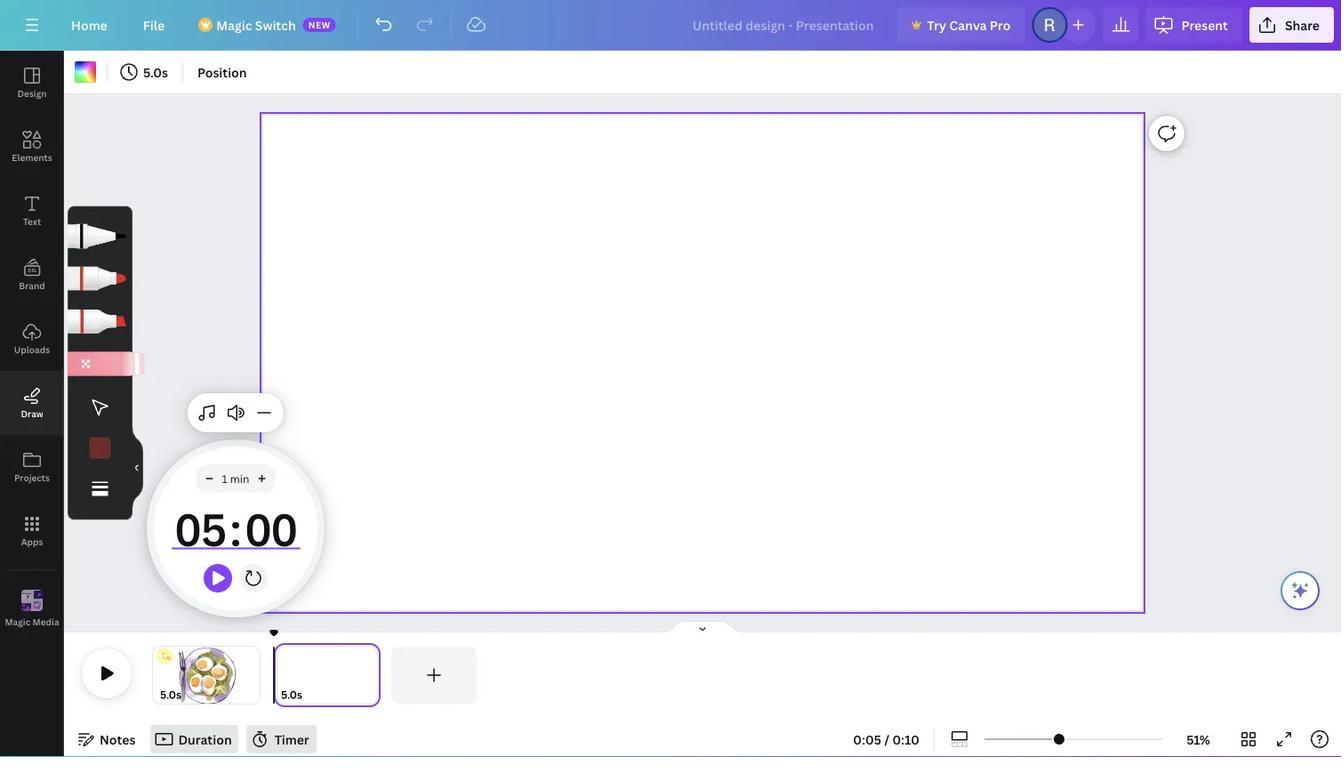 Task type: locate. For each thing, give the bounding box(es) containing it.
0:05 / 0:10
[[854, 731, 920, 748]]

draw
[[21, 408, 43, 420]]

1 vertical spatial magic
[[5, 616, 30, 628]]

1 trimming, start edge slider from the left
[[153, 647, 166, 704]]

magic switch
[[216, 16, 296, 33]]

:
[[230, 498, 242, 559]]

0 horizontal spatial trimming, start edge slider
[[153, 647, 166, 704]]

elements
[[12, 151, 52, 163]]

magic left switch
[[216, 16, 252, 33]]

trimming, end edge slider right page title 'text box'
[[365, 647, 381, 704]]

trimming, start edge slider
[[153, 647, 166, 704], [274, 647, 290, 704]]

share
[[1286, 16, 1321, 33]]

51% button
[[1170, 725, 1228, 754]]

present
[[1182, 16, 1229, 33]]

5.0s button up duration button
[[160, 686, 181, 704]]

trimming, start edge slider left page title 'text box'
[[274, 647, 290, 704]]

5.0s left page title 'text box'
[[281, 687, 303, 702]]

design button
[[0, 51, 64, 115]]

2 trimming, start edge slider from the left
[[274, 647, 290, 704]]

0 vertical spatial magic
[[216, 16, 252, 33]]

0:05
[[854, 731, 882, 748]]

5.0s
[[143, 64, 168, 81], [160, 687, 181, 702], [281, 687, 303, 702]]

main menu bar
[[0, 0, 1342, 51]]

magic left media
[[5, 616, 30, 628]]

5.0s up duration button
[[160, 687, 181, 702]]

try canva pro button
[[898, 7, 1026, 43]]

timer
[[172, 493, 300, 564]]

1 horizontal spatial trimming, start edge slider
[[274, 647, 290, 704]]

magic inside main menu bar
[[216, 16, 252, 33]]

present button
[[1147, 7, 1243, 43]]

00
[[245, 498, 296, 559]]

elements button
[[0, 115, 64, 179]]

5.0s button down file popup button on the left of page
[[115, 58, 175, 86]]

trimming, start edge slider up duration button
[[153, 647, 166, 704]]

5.0s button
[[115, 58, 175, 86], [160, 686, 181, 704], [281, 686, 303, 704]]

0 horizontal spatial trimming, end edge slider
[[247, 647, 260, 704]]

apps button
[[0, 499, 64, 563]]

1 horizontal spatial trimming, end edge slider
[[365, 647, 381, 704]]

05 button
[[172, 493, 230, 564]]

0 horizontal spatial magic
[[5, 616, 30, 628]]

design
[[17, 87, 47, 99]]

magic inside button
[[5, 616, 30, 628]]

canva
[[950, 16, 988, 33]]

1 horizontal spatial magic
[[216, 16, 252, 33]]

timer containing 05
[[172, 493, 300, 564]]

5.0s for 5.0s button above duration button
[[160, 687, 181, 702]]

text button
[[0, 179, 64, 243]]

magic media button
[[0, 578, 64, 642]]

trimming, end edge slider left page title 'text box'
[[247, 647, 260, 704]]

apps
[[21, 536, 43, 548]]

trimming, end edge slider
[[247, 647, 260, 704], [365, 647, 381, 704]]

5.0s down file popup button on the left of page
[[143, 64, 168, 81]]

hide image
[[132, 425, 143, 511]]

magic
[[216, 16, 252, 33], [5, 616, 30, 628]]

brand
[[19, 279, 45, 291]]

5.0s for 5.0s button on the left of page title 'text box'
[[281, 687, 303, 702]]

position button
[[190, 58, 254, 86]]

1
[[222, 471, 228, 486]]



Task type: describe. For each thing, give the bounding box(es) containing it.
brand button
[[0, 243, 64, 307]]

home
[[71, 16, 107, 33]]

file button
[[129, 7, 179, 43]]

magic for magic switch
[[216, 16, 252, 33]]

draw button
[[0, 371, 64, 435]]

51%
[[1187, 731, 1211, 748]]

timer button
[[246, 725, 317, 754]]

duration button
[[150, 725, 239, 754]]

notes button
[[71, 725, 143, 754]]

1 trimming, end edge slider from the left
[[247, 647, 260, 704]]

home link
[[57, 7, 122, 43]]

canva assistant image
[[1290, 580, 1312, 602]]

#e7191f image
[[89, 437, 111, 459]]

uploads button
[[0, 307, 64, 371]]

notes
[[100, 731, 136, 748]]

Page title text field
[[310, 686, 317, 704]]

/
[[885, 731, 890, 748]]

min
[[230, 471, 250, 486]]

2 trimming, end edge slider from the left
[[365, 647, 381, 704]]

media
[[33, 616, 59, 628]]

file
[[143, 16, 165, 33]]

0:10
[[893, 731, 920, 748]]

magic media
[[5, 616, 59, 628]]

text
[[23, 215, 41, 227]]

Design title text field
[[679, 7, 890, 43]]

trimming, start edge slider for 1st trimming, end edge slider from the right
[[274, 647, 290, 704]]

magic for magic media
[[5, 616, 30, 628]]

duration
[[178, 731, 232, 748]]

projects button
[[0, 435, 64, 499]]

05 : 00
[[174, 498, 296, 559]]

projects
[[14, 472, 50, 484]]

trimming, start edge slider for 2nd trimming, end edge slider from the right
[[153, 647, 166, 704]]

#e7191f image
[[89, 437, 111, 459]]

switch
[[255, 16, 296, 33]]

pro
[[991, 16, 1011, 33]]

uploads
[[14, 344, 50, 356]]

timer
[[275, 731, 309, 748]]

share button
[[1250, 7, 1335, 43]]

position
[[197, 64, 247, 81]]

5.0s inside button
[[143, 64, 168, 81]]

#ffffff image
[[75, 61, 96, 83]]

hide pages image
[[660, 620, 746, 635]]

05
[[174, 498, 226, 559]]

1 min
[[222, 471, 250, 486]]

try canva pro
[[928, 16, 1011, 33]]

try
[[928, 16, 947, 33]]

00 button
[[242, 493, 300, 564]]

new
[[309, 19, 331, 31]]

5.0s button left page title 'text box'
[[281, 686, 303, 704]]

side panel tab list
[[0, 51, 64, 642]]



Task type: vqa. For each thing, say whether or not it's contained in the screenshot.
Get Inspired With Elements And Templates
no



